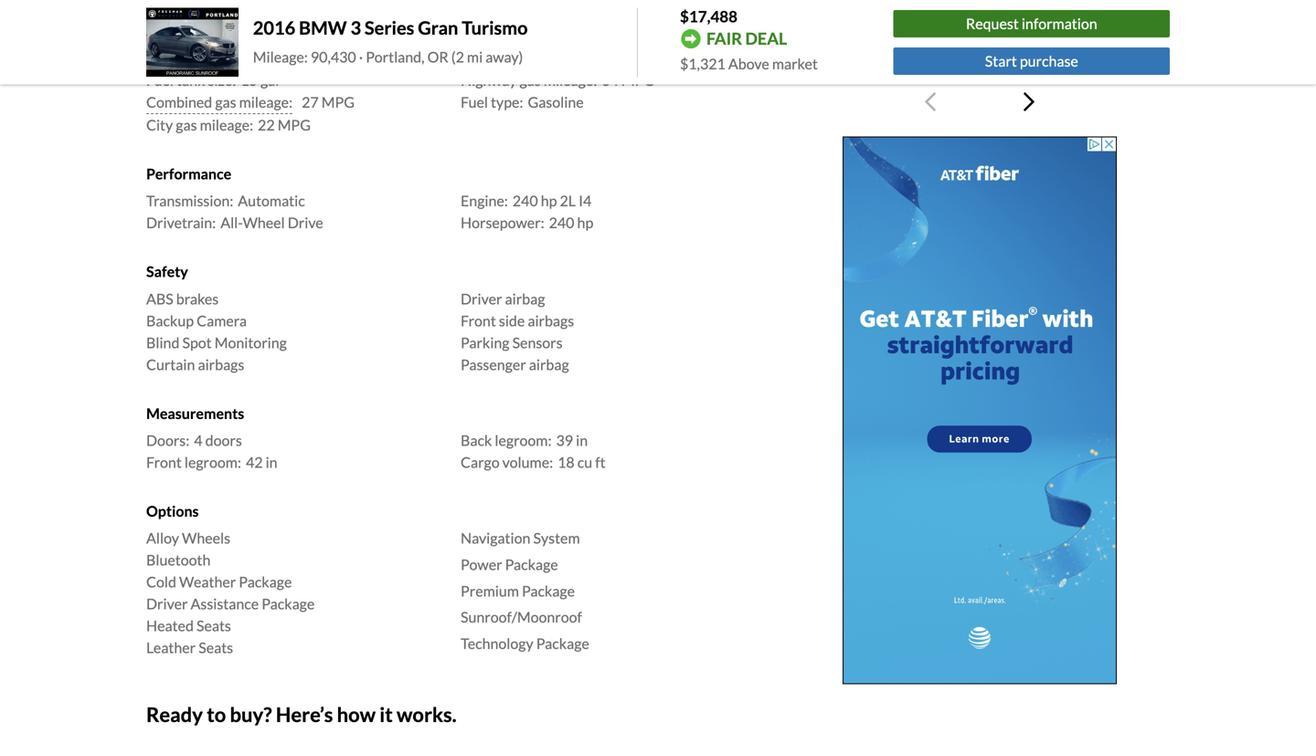 Task type: locate. For each thing, give the bounding box(es) containing it.
side
[[499, 312, 525, 330]]

legroom: inside the doors: 4 doors front legroom: 42 in
[[184, 454, 241, 472]]

0 horizontal spatial 240
[[513, 192, 538, 210]]

1 vertical spatial front
[[146, 454, 182, 472]]

1 horizontal spatial driver
[[461, 290, 502, 308]]

doors: 4 doors front legroom: 42 in
[[146, 432, 277, 472]]

in right 42
[[266, 454, 277, 472]]

i4
[[579, 192, 592, 210]]

package down system
[[505, 556, 558, 574]]

highway gas mileage: 34 mpg fuel type: gasoline
[[461, 71, 655, 111]]

buy?
[[230, 703, 272, 727]]

gas up type:
[[520, 71, 541, 89]]

bmw
[[299, 17, 347, 39]]

gal
[[260, 71, 279, 89]]

seats
[[196, 618, 231, 635], [199, 639, 233, 657]]

0 horizontal spatial mpg
[[278, 116, 311, 134]]

0 vertical spatial seats
[[196, 618, 231, 635]]

39
[[556, 432, 573, 450]]

spot
[[182, 334, 212, 352]]

gas inside highway gas mileage: 34 mpg fuel type: gasoline
[[520, 71, 541, 89]]

system
[[533, 530, 580, 548]]

0 horizontal spatial driver
[[146, 596, 188, 613]]

navigation system power package premium package sunroof/moonroof technology package
[[461, 530, 589, 653]]

0 horizontal spatial legroom:
[[184, 454, 241, 472]]

fuel left economy on the top left of the page
[[146, 44, 174, 62]]

1 horizontal spatial front
[[461, 312, 496, 330]]

performance
[[146, 165, 231, 183]]

or
[[427, 48, 448, 66]]

$17,488
[[680, 7, 738, 26]]

legroom:
[[495, 432, 552, 450], [184, 454, 241, 472]]

it
[[380, 703, 393, 727]]

mpg right 27
[[321, 93, 355, 111]]

market
[[772, 55, 818, 73]]

mi
[[467, 48, 483, 66]]

airbags
[[528, 312, 574, 330], [198, 356, 244, 374]]

alloy wheels bluetooth cold weather package driver assistance package heated seats leather seats
[[146, 530, 315, 657]]

fuel for fuel tank size: 15 gal combined gas mileage: 27 mpg city gas mileage: 22 mpg
[[146, 71, 174, 89]]

0 horizontal spatial in
[[266, 454, 277, 472]]

240 down 2l
[[549, 214, 574, 232]]

2 horizontal spatial gas
[[520, 71, 541, 89]]

package up sunroof/moonroof
[[522, 582, 575, 600]]

driver inside alloy wheels bluetooth cold weather package driver assistance package heated seats leather seats
[[146, 596, 188, 613]]

abs brakes backup camera blind spot monitoring curtain airbags
[[146, 290, 287, 374]]

1 horizontal spatial gas
[[215, 93, 236, 111]]

0 vertical spatial legroom:
[[495, 432, 552, 450]]

0 vertical spatial in
[[576, 432, 588, 450]]

4
[[194, 432, 202, 450]]

0 vertical spatial gas
[[520, 71, 541, 89]]

mileage: down gal
[[239, 93, 293, 111]]

hp left 2l
[[541, 192, 557, 210]]

driver up the heated on the left bottom of the page
[[146, 596, 188, 613]]

0 horizontal spatial hp
[[541, 192, 557, 210]]

horsepower:
[[461, 214, 544, 232]]

0 vertical spatial driver
[[461, 290, 502, 308]]

advertisement region
[[843, 137, 1117, 685]]

42
[[246, 454, 263, 472]]

1 horizontal spatial airbags
[[528, 312, 574, 330]]

bluetooth
[[146, 552, 211, 570]]

2 horizontal spatial mpg
[[621, 71, 655, 89]]

mileage: up gasoline
[[544, 71, 597, 89]]

0 vertical spatial airbags
[[528, 312, 574, 330]]

legroom: up volume:
[[495, 432, 552, 450]]

all-
[[220, 214, 243, 232]]

front down 'doors:'
[[146, 454, 182, 472]]

2016 bmw 3 series gran turismo mileage: 90,430 · portland, or (2 mi away)
[[253, 17, 528, 66]]

1 horizontal spatial in
[[576, 432, 588, 450]]

0 horizontal spatial front
[[146, 454, 182, 472]]

driver up side
[[461, 290, 502, 308]]

mileage:
[[544, 71, 597, 89], [239, 93, 293, 111], [200, 116, 253, 134]]

gas down size:
[[215, 93, 236, 111]]

front inside driver airbag front side airbags parking sensors passenger airbag
[[461, 312, 496, 330]]

airbag
[[505, 290, 545, 308], [529, 356, 569, 374]]

1 horizontal spatial legroom:
[[495, 432, 552, 450]]

transmission: automatic drivetrain: all-wheel drive
[[146, 192, 323, 232]]

purchase
[[1020, 52, 1078, 70]]

start
[[985, 52, 1017, 70]]

front up parking
[[461, 312, 496, 330]]

back
[[461, 432, 492, 450]]

works.
[[397, 703, 457, 727]]

back legroom: 39 in cargo volume: 18 cu ft
[[461, 432, 606, 472]]

parking
[[461, 334, 509, 352]]

airbags up sensors
[[528, 312, 574, 330]]

1 vertical spatial airbags
[[198, 356, 244, 374]]

mpg right 34
[[621, 71, 655, 89]]

front inside the doors: 4 doors front legroom: 42 in
[[146, 454, 182, 472]]

in
[[576, 432, 588, 450], [266, 454, 277, 472]]

leather
[[146, 639, 196, 657]]

0 vertical spatial hp
[[541, 192, 557, 210]]

legroom: down doors
[[184, 454, 241, 472]]

wheel
[[243, 214, 285, 232]]

ready
[[146, 703, 203, 727]]

brakes
[[176, 290, 219, 308]]

2 vertical spatial fuel
[[461, 93, 488, 111]]

mileage: inside highway gas mileage: 34 mpg fuel type: gasoline
[[544, 71, 597, 89]]

1 vertical spatial hp
[[577, 214, 593, 232]]

in right "39"
[[576, 432, 588, 450]]

fuel
[[146, 44, 174, 62], [146, 71, 174, 89], [461, 93, 488, 111]]

chevron right image
[[1024, 91, 1035, 113]]

mpg
[[621, 71, 655, 89], [321, 93, 355, 111], [278, 116, 311, 134]]

1 vertical spatial in
[[266, 454, 277, 472]]

1 vertical spatial mileage:
[[239, 93, 293, 111]]

1 horizontal spatial mpg
[[321, 93, 355, 111]]

fuel down highway
[[461, 93, 488, 111]]

premium
[[461, 582, 519, 600]]

0 vertical spatial fuel
[[146, 44, 174, 62]]

camera
[[197, 312, 247, 330]]

fuel up combined
[[146, 71, 174, 89]]

airbags down 'spot'
[[198, 356, 244, 374]]

engine: 240 hp 2l i4 horsepower: 240 hp
[[461, 192, 593, 232]]

fair
[[706, 29, 742, 49]]

in inside the doors: 4 doors front legroom: 42 in
[[266, 454, 277, 472]]

240 up horsepower: at the left top of the page
[[513, 192, 538, 210]]

hp down i4 on the top of the page
[[577, 214, 593, 232]]

2 vertical spatial gas
[[176, 116, 197, 134]]

2 vertical spatial mpg
[[278, 116, 311, 134]]

to
[[207, 703, 226, 727]]

mpg right 22
[[278, 116, 311, 134]]

0 vertical spatial mileage:
[[544, 71, 597, 89]]

combined
[[146, 93, 212, 111]]

$1,321 above market
[[680, 55, 818, 73]]

driver
[[461, 290, 502, 308], [146, 596, 188, 613]]

fuel inside fuel tank size: 15 gal combined gas mileage: 27 mpg city gas mileage: 22 mpg
[[146, 71, 174, 89]]

package down sunroof/moonroof
[[536, 635, 589, 653]]

gas down combined
[[176, 116, 197, 134]]

gran
[[418, 17, 458, 39]]

airbag down sensors
[[529, 356, 569, 374]]

0 vertical spatial mpg
[[621, 71, 655, 89]]

1 vertical spatial airbag
[[529, 356, 569, 374]]

1 vertical spatial driver
[[146, 596, 188, 613]]

0 horizontal spatial airbags
[[198, 356, 244, 374]]

1 vertical spatial mpg
[[321, 93, 355, 111]]

2l
[[560, 192, 576, 210]]

safety
[[146, 263, 188, 281]]

driver inside driver airbag front side airbags parking sensors passenger airbag
[[461, 290, 502, 308]]

cargo
[[461, 454, 500, 472]]

0 vertical spatial front
[[461, 312, 496, 330]]

package up assistance
[[239, 574, 292, 591]]

1 horizontal spatial 240
[[549, 214, 574, 232]]

1 vertical spatial fuel
[[146, 71, 174, 89]]

1 vertical spatial gas
[[215, 93, 236, 111]]

mileage: left 22
[[200, 116, 253, 134]]

(2
[[451, 48, 464, 66]]

above
[[728, 55, 769, 73]]

airbag up side
[[505, 290, 545, 308]]

doors:
[[146, 432, 189, 450]]

hp
[[541, 192, 557, 210], [577, 214, 593, 232]]

navigation
[[461, 530, 530, 548]]

1 vertical spatial legroom:
[[184, 454, 241, 472]]

gasoline
[[528, 93, 584, 111]]

heated
[[146, 618, 194, 635]]

doors
[[205, 432, 242, 450]]



Task type: describe. For each thing, give the bounding box(es) containing it.
power
[[461, 556, 502, 574]]

backup
[[146, 312, 194, 330]]

0 horizontal spatial gas
[[176, 116, 197, 134]]

measurements
[[146, 405, 244, 422]]

22
[[258, 116, 275, 134]]

technology
[[461, 635, 533, 653]]

economy
[[177, 44, 236, 62]]

3
[[350, 17, 361, 39]]

15
[[241, 71, 258, 89]]

passenger
[[461, 356, 526, 374]]

size:
[[208, 71, 236, 89]]

90,430
[[311, 48, 356, 66]]

package right assistance
[[262, 596, 315, 613]]

turismo
[[462, 17, 528, 39]]

ready to buy? here's how it works.
[[146, 703, 457, 727]]

0 vertical spatial airbag
[[505, 290, 545, 308]]

airbags inside the abs brakes backup camera blind spot monitoring curtain airbags
[[198, 356, 244, 374]]

here's
[[276, 703, 333, 727]]

driver airbag front side airbags parking sensors passenger airbag
[[461, 290, 574, 374]]

highway
[[461, 71, 517, 89]]

fuel for fuel economy
[[146, 44, 174, 62]]

start purchase button
[[893, 47, 1170, 75]]

1 horizontal spatial hp
[[577, 214, 593, 232]]

0 vertical spatial 240
[[513, 192, 538, 210]]

18
[[558, 454, 575, 472]]

abs
[[146, 290, 173, 308]]

27
[[302, 93, 319, 111]]

automatic
[[238, 192, 305, 210]]

weather
[[179, 574, 236, 591]]

blind
[[146, 334, 179, 352]]

assistance
[[191, 596, 259, 613]]

2 vertical spatial mileage:
[[200, 116, 253, 134]]

airbags inside driver airbag front side airbags parking sensors passenger airbag
[[528, 312, 574, 330]]

cu
[[577, 454, 592, 472]]

monitoring
[[215, 334, 287, 352]]

engine:
[[461, 192, 508, 210]]

fuel inside highway gas mileage: 34 mpg fuel type: gasoline
[[461, 93, 488, 111]]

city
[[146, 116, 173, 134]]

wheels
[[182, 530, 230, 548]]

type:
[[491, 93, 523, 111]]

drive
[[288, 214, 323, 232]]

34
[[602, 71, 619, 89]]

fuel economy
[[146, 44, 236, 62]]

in inside back legroom: 39 in cargo volume: 18 cu ft
[[576, 432, 588, 450]]

request information button
[[893, 10, 1170, 37]]

·
[[359, 48, 363, 66]]

chevron left image
[[925, 91, 936, 113]]

tank
[[176, 71, 205, 89]]

options
[[146, 503, 199, 520]]

curtain
[[146, 356, 195, 374]]

away)
[[486, 48, 523, 66]]

2016 bmw 3 series gran turismo image
[[146, 8, 238, 77]]

1 vertical spatial seats
[[199, 639, 233, 657]]

request information
[[966, 15, 1097, 32]]

cold
[[146, 574, 176, 591]]

start purchase
[[985, 52, 1078, 70]]

mpg inside highway gas mileage: 34 mpg fuel type: gasoline
[[621, 71, 655, 89]]

legroom: inside back legroom: 39 in cargo volume: 18 cu ft
[[495, 432, 552, 450]]

ft
[[595, 454, 606, 472]]

transmission:
[[146, 192, 233, 210]]

1 vertical spatial 240
[[549, 214, 574, 232]]

2016
[[253, 17, 295, 39]]

information
[[1022, 15, 1097, 32]]

portland,
[[366, 48, 425, 66]]

fuel tank size: 15 gal combined gas mileage: 27 mpg city gas mileage: 22 mpg
[[146, 71, 355, 134]]

request
[[966, 15, 1019, 32]]

deal
[[745, 29, 787, 49]]

drivetrain:
[[146, 214, 216, 232]]

fair deal
[[706, 29, 787, 49]]

sensors
[[512, 334, 563, 352]]

series
[[365, 17, 414, 39]]

how
[[337, 703, 376, 727]]

sunroof/moonroof
[[461, 609, 582, 627]]

$1,321
[[680, 55, 725, 73]]

alloy
[[146, 530, 179, 548]]



Task type: vqa. For each thing, say whether or not it's contained in the screenshot.
offer. inside 'DROPDOWN BUTTON'
no



